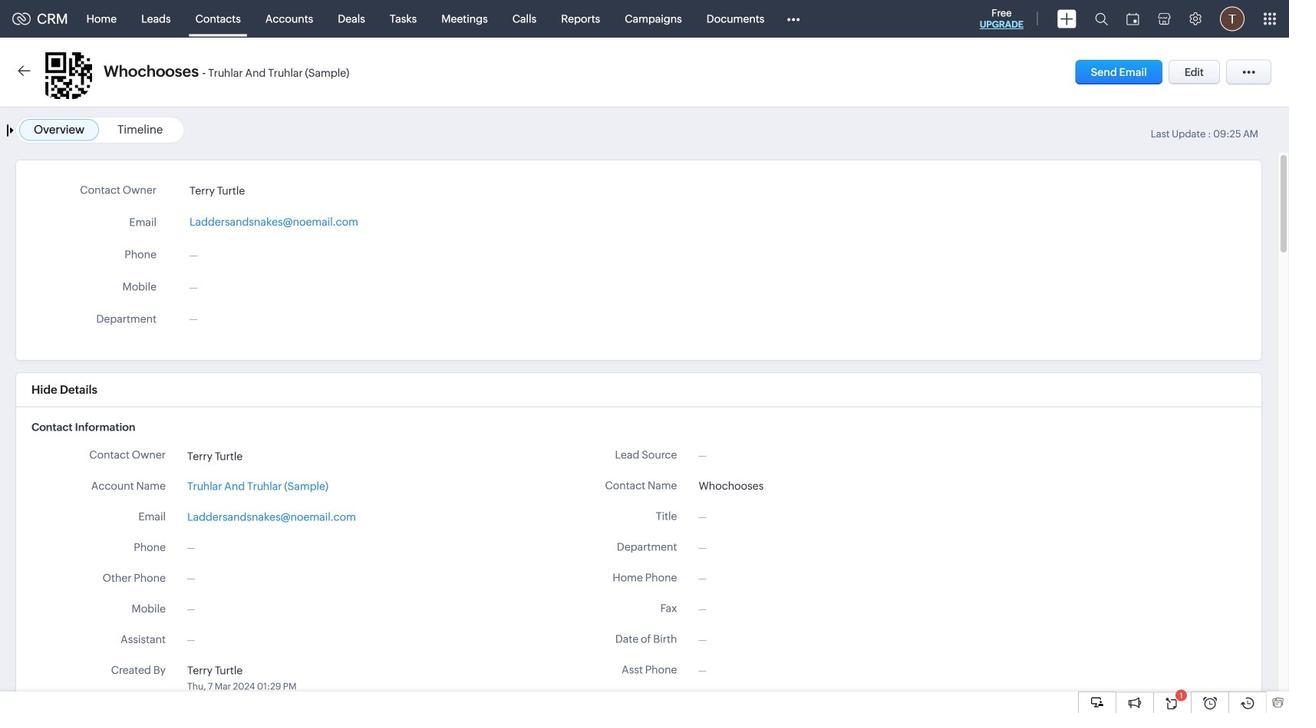 Task type: describe. For each thing, give the bounding box(es) containing it.
logo image
[[12, 13, 31, 25]]

search element
[[1086, 0, 1118, 38]]

Other Modules field
[[777, 7, 810, 31]]



Task type: locate. For each thing, give the bounding box(es) containing it.
profile element
[[1211, 0, 1254, 37]]

calendar image
[[1127, 13, 1140, 25]]

search image
[[1095, 12, 1108, 25]]

create menu element
[[1048, 0, 1086, 37]]

create menu image
[[1058, 10, 1077, 28]]

profile image
[[1220, 7, 1245, 31]]



Task type: vqa. For each thing, say whether or not it's contained in the screenshot.
rightmost DUE
no



